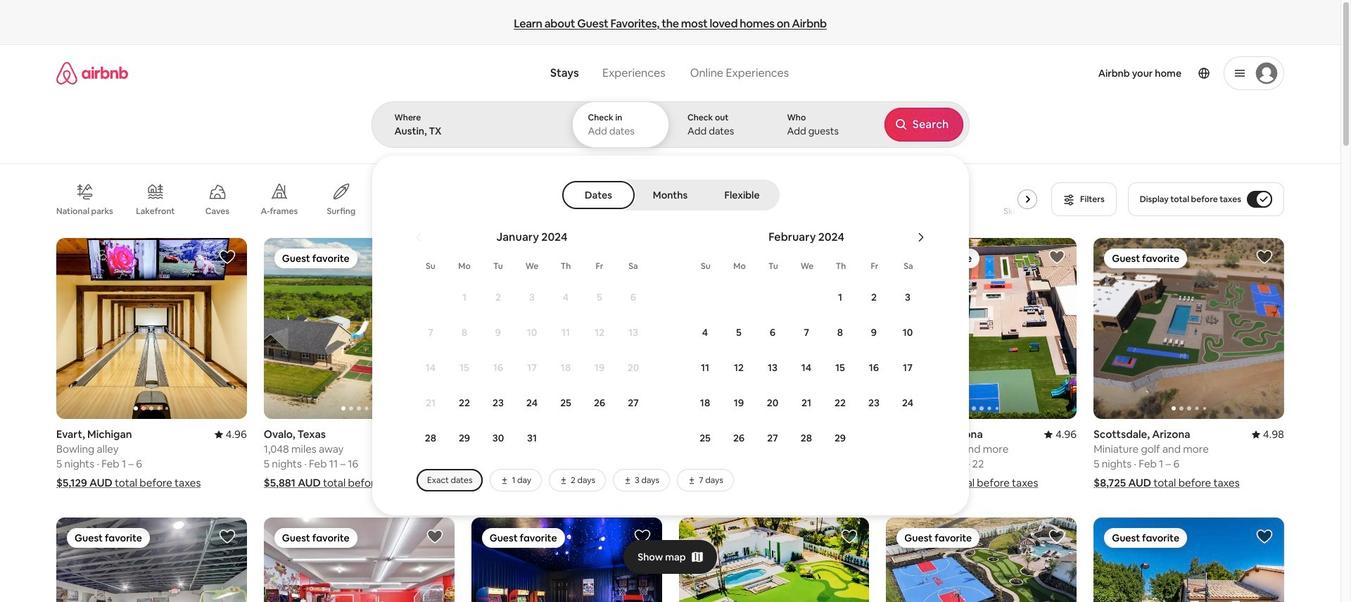 Task type: locate. For each thing, give the bounding box(es) containing it.
group
[[56, 172, 1044, 227], [56, 238, 247, 419], [264, 238, 455, 419], [472, 238, 662, 419], [679, 238, 870, 419], [887, 238, 1268, 419], [1094, 238, 1285, 419], [56, 518, 247, 602], [264, 518, 455, 602], [472, 518, 662, 602], [679, 518, 870, 602], [887, 518, 1077, 602], [1094, 518, 1285, 602]]

add to wishlist: dripping springs, texas image
[[842, 249, 859, 265]]

what can we help you find? tab list
[[539, 58, 678, 89]]

add to wishlist: evart, michigan image
[[219, 249, 236, 265]]

profile element
[[812, 45, 1285, 101]]

2 horizontal spatial add to wishlist: scottsdale, arizona image
[[1257, 249, 1274, 265]]

add to wishlist: markesan, wisconsin image
[[219, 528, 236, 545]]

add to wishlist: ovalo, texas image
[[426, 249, 443, 265]]

4.96 out of 5 average rating image
[[214, 428, 247, 441]]

add to wishlist: scottsdale, arizona image for 4.96 out of 5 average rating image
[[1049, 249, 1066, 265]]

3 add to wishlist: scottsdale, arizona image from the left
[[1257, 249, 1274, 265]]

tab panel
[[371, 101, 1352, 515]]

add to wishlist: ahwahnee, california image
[[634, 528, 651, 545]]

5.0 out of 5 average rating image
[[428, 428, 455, 441]]

1 horizontal spatial add to wishlist: scottsdale, arizona image
[[1049, 249, 1066, 265]]

4.89 out of 5 average rating image
[[837, 428, 870, 441]]

2 add to wishlist: scottsdale, arizona image from the left
[[1049, 249, 1066, 265]]

tab list
[[564, 180, 777, 211]]

add to wishlist: scottsdale, arizona image
[[634, 249, 651, 265], [1049, 249, 1066, 265], [1257, 249, 1274, 265]]

4.96 out of 5 average rating image
[[1045, 428, 1077, 441]]

None search field
[[371, 45, 1352, 515]]

0 horizontal spatial add to wishlist: scottsdale, arizona image
[[634, 249, 651, 265]]

add to wishlist: scottsdale, arizona image
[[1257, 528, 1274, 545]]

add to wishlist: paradise valley, arizona image
[[842, 528, 859, 545]]



Task type: vqa. For each thing, say whether or not it's contained in the screenshot.
THE QUESTIONS? 'Button'
no



Task type: describe. For each thing, give the bounding box(es) containing it.
add to wishlist: chicago, illinois image
[[426, 528, 443, 545]]

Search destinations search field
[[395, 125, 548, 137]]

4.98 out of 5 average rating image
[[1253, 428, 1285, 441]]

add to wishlist: scottsdale, arizona image for 4.98 out of 5 average rating icon
[[1257, 249, 1274, 265]]

1 add to wishlist: scottsdale, arizona image from the left
[[634, 249, 651, 265]]

add to wishlist: tracy, california image
[[1049, 528, 1066, 545]]

calendar application
[[389, 215, 1352, 492]]



